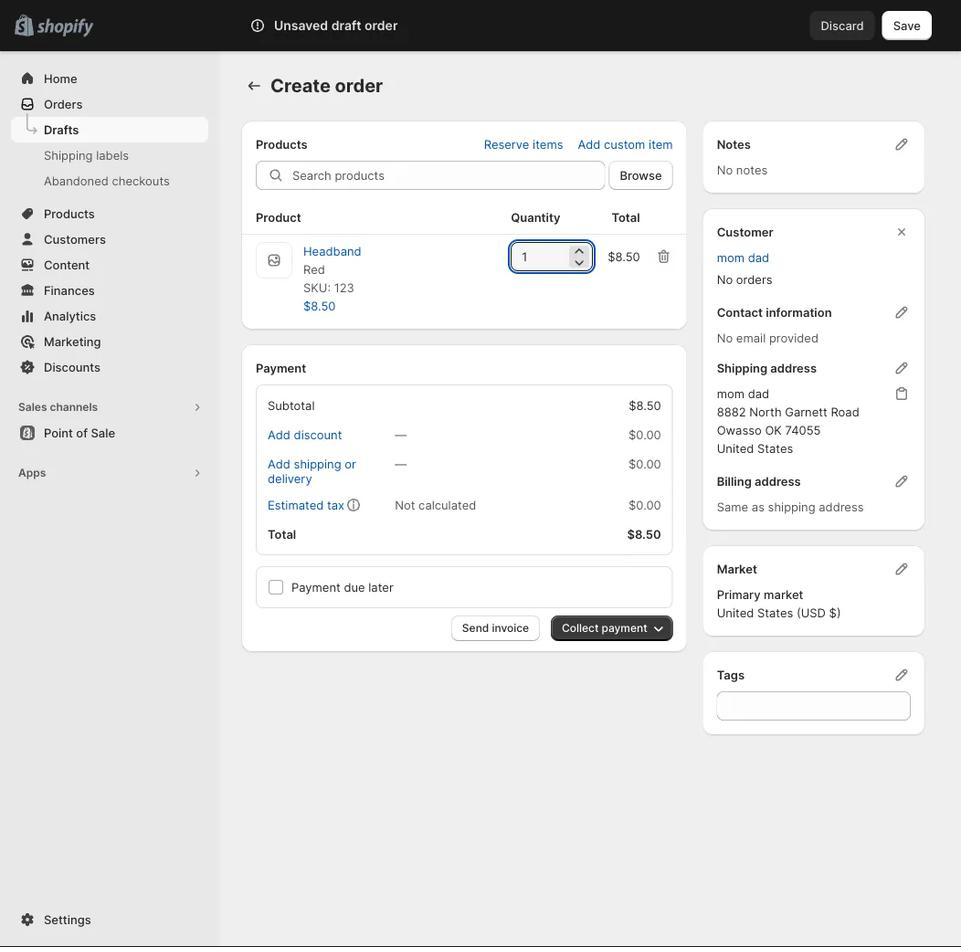 Task type: locate. For each thing, give the bounding box(es) containing it.
orders link
[[11, 91, 208, 117]]

analytics link
[[11, 303, 208, 329]]

1 states from the top
[[757, 441, 793, 456]]

1 no from the top
[[717, 163, 733, 177]]

ok
[[765, 423, 782, 437]]

headband
[[303, 244, 362, 258]]

send invoice button
[[451, 616, 540, 641]]

1 vertical spatial dad
[[748, 387, 770, 401]]

mom up 8882
[[717, 387, 745, 401]]

0 vertical spatial mom
[[717, 250, 745, 265]]

apps button
[[11, 461, 208, 486]]

browse
[[620, 168, 662, 182]]

0 vertical spatial shipping
[[44, 148, 93, 162]]

order right create
[[335, 74, 383, 97]]

states
[[757, 441, 793, 456], [757, 606, 793, 620]]

2 no from the top
[[717, 272, 733, 286]]

mom inside mom dad 8882 north garnett road owasso ok 74055 united states
[[717, 387, 745, 401]]

shipping for shipping address
[[717, 361, 768, 375]]

1 vertical spatial $0.00
[[629, 457, 661, 471]]

payment left due
[[292, 580, 341, 594]]

address up same as shipping address
[[755, 474, 801, 488]]

point of sale button
[[0, 420, 219, 446]]

order
[[365, 18, 398, 33], [335, 74, 383, 97]]

due
[[344, 580, 365, 594]]

no email provided
[[717, 331, 819, 345]]

add up delivery
[[268, 457, 291, 471]]

quantity
[[511, 210, 561, 224]]

2 dad from the top
[[748, 387, 770, 401]]

same as shipping address
[[717, 500, 864, 514]]

2 vertical spatial $0.00
[[629, 498, 661, 512]]

payment
[[256, 361, 306, 375], [292, 580, 341, 594]]

finances
[[44, 283, 95, 297]]

order right draft
[[365, 18, 398, 33]]

0 vertical spatial total
[[612, 210, 640, 224]]

$0.00
[[629, 428, 661, 442], [629, 457, 661, 471], [629, 498, 661, 512]]

add discount button
[[257, 422, 353, 448]]

contact
[[717, 305, 763, 319]]

2 united from the top
[[717, 606, 754, 620]]

discounts
[[44, 360, 100, 374]]

search button
[[219, 11, 749, 40]]

0 vertical spatial united
[[717, 441, 754, 456]]

2 vertical spatial no
[[717, 331, 733, 345]]

home
[[44, 71, 77, 85]]

shipping right as
[[768, 500, 816, 514]]

add shipping or delivery button
[[257, 451, 397, 492]]

1 vertical spatial products
[[44, 207, 95, 221]]

0 vertical spatial no
[[717, 163, 733, 177]]

total down browse button
[[612, 210, 640, 224]]

None number field
[[511, 242, 566, 271]]

dad up north
[[748, 387, 770, 401]]

0 vertical spatial products
[[256, 137, 308, 151]]

add discount
[[268, 428, 342, 442]]

add inside add shipping or delivery
[[268, 457, 291, 471]]

2 vertical spatial add
[[268, 457, 291, 471]]

shipping for shipping labels
[[44, 148, 93, 162]]

red
[[303, 262, 325, 276]]

total down estimated
[[268, 527, 296, 541]]

74055
[[785, 423, 821, 437]]

1 horizontal spatial shipping
[[717, 361, 768, 375]]

mom inside mom dad no orders
[[717, 250, 745, 265]]

united inside primary market united states (usd $)
[[717, 606, 754, 620]]

1 vertical spatial no
[[717, 272, 733, 286]]

add
[[578, 137, 601, 151], [268, 428, 291, 442], [268, 457, 291, 471]]

1 vertical spatial united
[[717, 606, 754, 620]]

3 no from the top
[[717, 331, 733, 345]]

1 vertical spatial states
[[757, 606, 793, 620]]

no left email
[[717, 331, 733, 345]]

add left custom
[[578, 137, 601, 151]]

dad up orders on the top right
[[748, 250, 770, 265]]

payment due later
[[292, 580, 394, 594]]

send invoice
[[462, 622, 529, 635]]

0 vertical spatial states
[[757, 441, 793, 456]]

reserve items button
[[473, 132, 574, 157]]

send
[[462, 622, 489, 635]]

$8.50
[[608, 249, 640, 264], [303, 299, 336, 313], [629, 398, 661, 413], [627, 527, 661, 541]]

mom
[[717, 250, 745, 265], [717, 387, 745, 401]]

home link
[[11, 66, 208, 91]]

0 vertical spatial address
[[771, 361, 817, 375]]

contact information
[[717, 305, 832, 319]]

payment for payment
[[256, 361, 306, 375]]

add down 'subtotal' in the top left of the page
[[268, 428, 291, 442]]

shipping
[[294, 457, 341, 471], [768, 500, 816, 514]]

1 horizontal spatial products
[[256, 137, 308, 151]]

1 vertical spatial shipping
[[717, 361, 768, 375]]

items
[[533, 137, 563, 151]]

2 mom from the top
[[717, 387, 745, 401]]

0 vertical spatial payment
[[256, 361, 306, 375]]

garnett
[[785, 405, 828, 419]]

customers link
[[11, 227, 208, 252]]

0 vertical spatial shipping
[[294, 457, 341, 471]]

1 united from the top
[[717, 441, 754, 456]]

0 horizontal spatial total
[[268, 527, 296, 541]]

united down owasso
[[717, 441, 754, 456]]

products
[[256, 137, 308, 151], [44, 207, 95, 221]]

add for add shipping or delivery
[[268, 457, 291, 471]]

shipping down the discount
[[294, 457, 341, 471]]

2 $0.00 from the top
[[629, 457, 661, 471]]

tags
[[717, 668, 745, 682]]

information
[[766, 305, 832, 319]]

provided
[[769, 331, 819, 345]]

1 vertical spatial —
[[395, 457, 407, 471]]

customers
[[44, 232, 106, 246]]

1 vertical spatial shipping
[[768, 500, 816, 514]]

shipping down email
[[717, 361, 768, 375]]

dad inside mom dad no orders
[[748, 250, 770, 265]]

products link
[[11, 201, 208, 227]]

1 vertical spatial payment
[[292, 580, 341, 594]]

discounts link
[[11, 355, 208, 380]]

1 vertical spatial add
[[268, 428, 291, 442]]

products up customers
[[44, 207, 95, 221]]

analytics
[[44, 309, 96, 323]]

0 vertical spatial dad
[[748, 250, 770, 265]]

1 mom from the top
[[717, 250, 745, 265]]

reserve
[[484, 137, 529, 151]]

address
[[771, 361, 817, 375], [755, 474, 801, 488], [819, 500, 864, 514]]

mom down customer
[[717, 250, 745, 265]]

market
[[764, 588, 804, 602]]

address down provided
[[771, 361, 817, 375]]

1 dad from the top
[[748, 250, 770, 265]]

products down create
[[256, 137, 308, 151]]

2 states from the top
[[757, 606, 793, 620]]

shipping inside add shipping or delivery
[[294, 457, 341, 471]]

save button
[[882, 11, 932, 40]]

mom dad 8882 north garnett road owasso ok 74055 united states
[[717, 387, 860, 456]]

states down market
[[757, 606, 793, 620]]

no for contact information
[[717, 331, 733, 345]]

no down mom dad link
[[717, 272, 733, 286]]

dad for north
[[748, 387, 770, 401]]

total
[[612, 210, 640, 224], [268, 527, 296, 541]]

0 horizontal spatial shipping
[[44, 148, 93, 162]]

sale
[[91, 426, 115, 440]]

0 horizontal spatial shipping
[[294, 457, 341, 471]]

0 horizontal spatial products
[[44, 207, 95, 221]]

1 $0.00 from the top
[[629, 428, 661, 442]]

estimated tax
[[268, 498, 345, 512]]

None text field
[[717, 692, 911, 721]]

—
[[395, 428, 407, 442], [395, 457, 407, 471]]

0 vertical spatial add
[[578, 137, 601, 151]]

0 vertical spatial —
[[395, 428, 407, 442]]

no for notes
[[717, 163, 733, 177]]

point
[[44, 426, 73, 440]]

payment up 'subtotal' in the top left of the page
[[256, 361, 306, 375]]

notes
[[736, 163, 768, 177]]

0 vertical spatial $0.00
[[629, 428, 661, 442]]

address right as
[[819, 500, 864, 514]]

shipping down drafts
[[44, 148, 93, 162]]

content link
[[11, 252, 208, 278]]

no left notes at the right of the page
[[717, 163, 733, 177]]

shipping labels
[[44, 148, 129, 162]]

1 horizontal spatial total
[[612, 210, 640, 224]]

1 — from the top
[[395, 428, 407, 442]]

of
[[76, 426, 88, 440]]

shipping
[[44, 148, 93, 162], [717, 361, 768, 375]]

2 — from the top
[[395, 457, 407, 471]]

dad inside mom dad 8882 north garnett road owasso ok 74055 united states
[[748, 387, 770, 401]]

united down the primary
[[717, 606, 754, 620]]

united
[[717, 441, 754, 456], [717, 606, 754, 620]]

united inside mom dad 8882 north garnett road owasso ok 74055 united states
[[717, 441, 754, 456]]

calculated
[[419, 498, 476, 512]]

states down ok
[[757, 441, 793, 456]]

Search products text field
[[292, 161, 605, 190]]

discard
[[821, 18, 864, 32]]

1 vertical spatial mom
[[717, 387, 745, 401]]

1 horizontal spatial shipping
[[768, 500, 816, 514]]

1 vertical spatial address
[[755, 474, 801, 488]]



Task type: vqa. For each thing, say whether or not it's contained in the screenshot.
HEADBAND RED SKU: 123 $8.50
yes



Task type: describe. For each thing, give the bounding box(es) containing it.
shopify image
[[37, 19, 93, 37]]

address for billing address
[[755, 474, 801, 488]]

$0.00 for add discount
[[629, 428, 661, 442]]

collect payment
[[562, 622, 648, 635]]

sales channels
[[18, 401, 98, 414]]

settings link
[[11, 907, 208, 933]]

notes
[[717, 137, 751, 151]]

collect payment button
[[551, 616, 673, 641]]

road
[[831, 405, 860, 419]]

add for add discount
[[268, 428, 291, 442]]

point of sale link
[[11, 420, 208, 446]]

no inside mom dad no orders
[[717, 272, 733, 286]]

draft
[[331, 18, 361, 33]]

not
[[395, 498, 415, 512]]

or
[[345, 457, 356, 471]]

drafts
[[44, 122, 79, 137]]

estimated tax button
[[257, 493, 356, 518]]

states inside mom dad 8882 north garnett road owasso ok 74055 united states
[[757, 441, 793, 456]]

invoice
[[492, 622, 529, 635]]

create
[[270, 74, 331, 97]]

orders
[[44, 97, 83, 111]]

headband red sku: 123 $8.50
[[303, 244, 362, 313]]

sales channels button
[[11, 395, 208, 420]]

8882
[[717, 405, 746, 419]]

later
[[369, 580, 394, 594]]

2 vertical spatial address
[[819, 500, 864, 514]]

mom for mom dad no orders
[[717, 250, 745, 265]]

unsaved
[[274, 18, 328, 33]]

(usd
[[797, 606, 826, 620]]

discard link
[[810, 11, 875, 40]]

headband link
[[303, 244, 362, 258]]

1 vertical spatial order
[[335, 74, 383, 97]]

content
[[44, 258, 90, 272]]

sku:
[[303, 281, 331, 295]]

point of sale
[[44, 426, 115, 440]]

$0.00 for add shipping or delivery
[[629, 457, 661, 471]]

$)
[[829, 606, 841, 620]]

orders
[[736, 272, 773, 286]]

3 $0.00 from the top
[[629, 498, 661, 512]]

delivery
[[268, 472, 312, 486]]

abandoned
[[44, 174, 109, 188]]

create order
[[270, 74, 383, 97]]

mom dad no orders
[[717, 250, 773, 286]]

product
[[256, 210, 301, 224]]

market
[[717, 562, 757, 576]]

dad for orders
[[748, 250, 770, 265]]

same
[[717, 500, 749, 514]]

sales
[[18, 401, 47, 414]]

$8.50 inside headband red sku: 123 $8.50
[[303, 299, 336, 313]]

address for shipping address
[[771, 361, 817, 375]]

customer
[[717, 225, 774, 239]]

abandoned checkouts
[[44, 174, 170, 188]]

finances link
[[11, 278, 208, 303]]

primary market united states (usd $)
[[717, 588, 841, 620]]

estimated
[[268, 498, 324, 512]]

save
[[893, 18, 921, 32]]

as
[[752, 500, 765, 514]]

no notes
[[717, 163, 768, 177]]

add custom item
[[578, 137, 673, 151]]

0 vertical spatial order
[[365, 18, 398, 33]]

add custom item button
[[567, 132, 684, 157]]

$8.50 button
[[292, 293, 347, 319]]

tax
[[327, 498, 345, 512]]

labels
[[96, 148, 129, 162]]

not calculated
[[395, 498, 476, 512]]

apps
[[18, 466, 46, 480]]

collect
[[562, 622, 599, 635]]

search
[[249, 18, 288, 32]]

drafts link
[[11, 117, 208, 143]]

billing
[[717, 474, 752, 488]]

payment for payment due later
[[292, 580, 341, 594]]

states inside primary market united states (usd $)
[[757, 606, 793, 620]]

1 vertical spatial total
[[268, 527, 296, 541]]

123
[[334, 281, 354, 295]]

reserve items
[[484, 137, 563, 151]]

primary
[[717, 588, 761, 602]]

subtotal
[[268, 398, 315, 413]]

marketing
[[44, 334, 101, 349]]

email
[[736, 331, 766, 345]]

— for add shipping or delivery
[[395, 457, 407, 471]]

item
[[649, 137, 673, 151]]

add for add custom item
[[578, 137, 601, 151]]

discount
[[294, 428, 342, 442]]

mom for mom dad 8882 north garnett road owasso ok 74055 united states
[[717, 387, 745, 401]]

settings
[[44, 913, 91, 927]]

custom
[[604, 137, 646, 151]]

unsaved draft order
[[274, 18, 398, 33]]

payment
[[602, 622, 648, 635]]

shipping address
[[717, 361, 817, 375]]

north
[[750, 405, 782, 419]]

shipping labels link
[[11, 143, 208, 168]]

owasso
[[717, 423, 762, 437]]

— for add discount
[[395, 428, 407, 442]]



